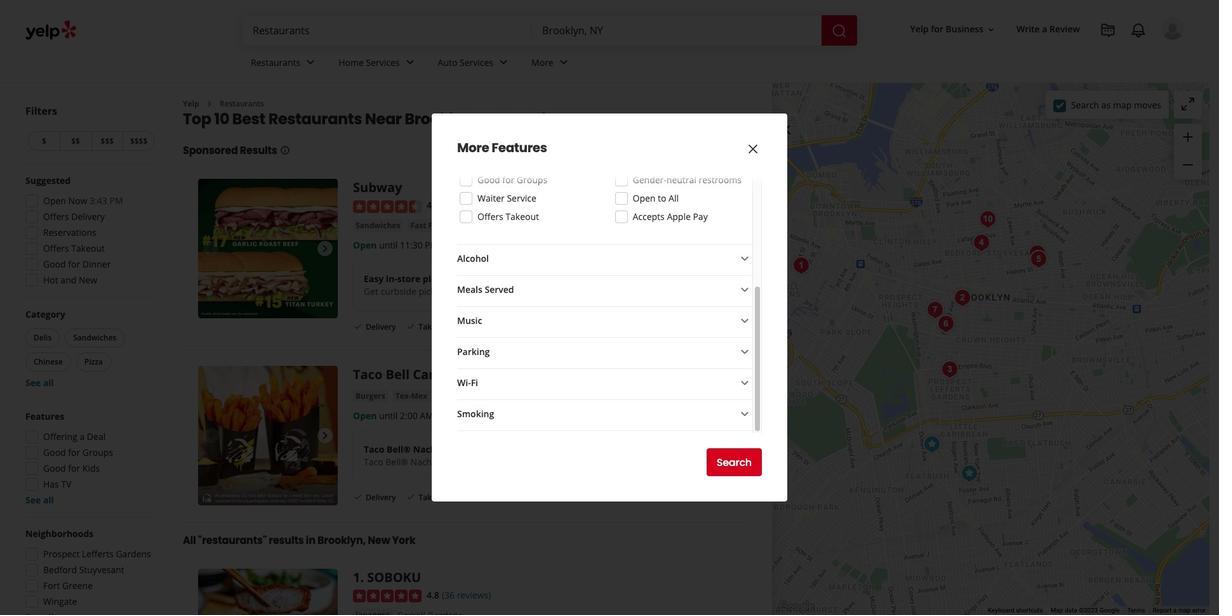 Task type: vqa. For each thing, say whether or not it's contained in the screenshot.
2nd See all button from the bottom of the page
yes



Task type: describe. For each thing, give the bounding box(es) containing it.
"restaurants"
[[198, 534, 267, 549]]

burgers link
[[353, 391, 388, 403]]

reservations
[[43, 227, 96, 239]]

to
[[658, 192, 666, 204]]

yelp for yelp for business
[[910, 23, 929, 35]]

sponsored
[[183, 144, 238, 158]]

groups for waiter service
[[517, 174, 547, 186]]

service
[[507, 192, 536, 204]]

mexican link
[[435, 391, 472, 403]]

all for features
[[43, 495, 54, 507]]

0 vertical spatial fries
[[444, 444, 465, 456]]

taco for taco bell® nacho fries taco bell® nacho fries are back for a limited time.
[[364, 444, 384, 456]]

see all for features
[[25, 495, 54, 507]]

16 checkmark v2 image for subway
[[353, 322, 363, 332]]

are
[[462, 457, 476, 469]]

report
[[1153, 608, 1172, 615]]

0 vertical spatial nacho
[[413, 444, 442, 456]]

burgers
[[356, 391, 385, 402]]

good for kids inside group
[[43, 463, 100, 475]]

in
[[306, 534, 315, 549]]

pay
[[693, 211, 708, 223]]

fast
[[410, 220, 426, 231]]

features inside dialog
[[492, 139, 547, 157]]

$$$
[[101, 136, 114, 147]]

food
[[428, 220, 447, 231]]

moves
[[1134, 99, 1161, 111]]

accepts
[[633, 211, 665, 223]]

ditmas
[[477, 391, 506, 403]]

group containing suggested
[[22, 175, 157, 291]]

business
[[946, 23, 983, 35]]

see for features
[[25, 495, 41, 507]]

subway
[[353, 179, 402, 196]]

more for more
[[531, 56, 553, 68]]

16 info v2 image
[[280, 146, 290, 156]]

served
[[485, 284, 514, 296]]

0 horizontal spatial sandwiches button
[[65, 329, 125, 348]]

auto services
[[438, 56, 493, 68]]

good for dinner
[[43, 258, 111, 270]]

meals
[[457, 284, 482, 296]]

offering
[[43, 431, 77, 443]]

wi-fi
[[457, 377, 478, 389]]

a for write
[[1042, 23, 1047, 35]]

top
[[183, 109, 211, 130]]

delivery.
[[460, 286, 495, 298]]

fort greene
[[43, 580, 93, 592]]

fast food link
[[408, 220, 449, 232]]

pm for open now 3:43 pm
[[110, 195, 123, 207]]

terms link
[[1127, 608, 1145, 615]]

open for open now 3:43 pm
[[43, 195, 66, 207]]

a for offering
[[80, 431, 85, 443]]

4.8 link
[[427, 589, 439, 603]]

0 vertical spatial bell®
[[387, 444, 411, 456]]

keyboard shortcuts button
[[988, 607, 1043, 616]]

16 chevron right v2 image
[[204, 99, 215, 109]]

©2023
[[1079, 608, 1098, 615]]

business categories element
[[241, 46, 1184, 83]]

notifications image
[[1131, 23, 1146, 38]]

0 vertical spatial reviews)
[[452, 200, 486, 212]]

delivery inside group
[[71, 211, 105, 223]]

search for search
[[717, 456, 752, 470]]

report a map error
[[1153, 608, 1206, 615]]

previous image
[[203, 429, 218, 444]]

music button
[[457, 314, 752, 330]]

la ñapa image
[[950, 285, 975, 311]]

soboku
[[367, 570, 421, 587]]

home
[[339, 56, 364, 68]]

next image
[[317, 242, 333, 257]]

map for moves
[[1113, 99, 1132, 111]]

group containing features
[[22, 411, 157, 507]]

0 horizontal spatial brooklyn,
[[317, 534, 366, 549]]

ditmas park
[[477, 391, 527, 403]]

24 chevron down v2 image for smoking
[[737, 407, 752, 422]]

pickup!
[[423, 273, 455, 285]]

has tv
[[43, 479, 71, 491]]

search for search as map moves
[[1071, 99, 1099, 111]]

1 vertical spatial york
[[392, 534, 415, 549]]

$$$$
[[130, 136, 148, 147]]

2 vertical spatial taco
[[364, 457, 383, 469]]

alcohol button
[[457, 252, 752, 268]]

google image
[[775, 599, 817, 616]]

features inside group
[[25, 411, 64, 423]]

trad room image
[[1026, 247, 1051, 272]]

24 chevron down v2 image for meals served
[[737, 283, 752, 298]]

offers for good for groups
[[477, 211, 503, 223]]

open to all
[[633, 192, 679, 204]]

0 horizontal spatial new
[[79, 274, 97, 286]]

offers takeout for reservations
[[43, 243, 105, 255]]

16 chevron down v2 image
[[986, 25, 996, 35]]

close image
[[745, 141, 761, 157]]

3:43
[[90, 195, 107, 207]]

bedford stuyvesant
[[43, 564, 124, 577]]

takeout down the pickup
[[419, 322, 449, 333]]

soboku image
[[788, 253, 814, 278]]

yelp for business
[[910, 23, 983, 35]]

restaurants link
[[241, 46, 328, 83]]

lefferts
[[82, 549, 114, 561]]

services for home services
[[366, 56, 400, 68]]

subway image
[[957, 461, 982, 487]]

park
[[509, 391, 527, 403]]

zoom in image
[[1180, 129, 1196, 145]]

expand map image
[[1180, 96, 1196, 112]]

good for groups for a
[[43, 447, 113, 459]]

and
[[61, 274, 76, 286]]

16 checkmark v2 image for subway
[[406, 322, 416, 332]]

slideshow element for taco bell cantina
[[198, 366, 338, 506]]

24 chevron down v2 image for wi-fi
[[737, 376, 752, 391]]

(36
[[442, 590, 455, 602]]

all inside more features dialog
[[669, 192, 679, 204]]

data
[[1065, 608, 1077, 615]]

for
[[500, 457, 514, 469]]

pickup
[[419, 286, 446, 298]]

music
[[457, 315, 482, 327]]

deal
[[87, 431, 106, 443]]

takeout inside more features dialog
[[506, 211, 539, 223]]

cornbread brooklyn image
[[933, 311, 958, 337]]

smoking
[[457, 408, 494, 420]]

dinner
[[82, 258, 111, 270]]

24 chevron down v2 image for more
[[556, 55, 571, 70]]

home services
[[339, 56, 400, 68]]

google
[[1100, 608, 1120, 615]]

0 vertical spatial new
[[480, 109, 513, 130]]

taco bell cantina link
[[353, 366, 462, 384]]

search image
[[832, 23, 847, 39]]

group containing category
[[23, 309, 157, 390]]

offers delivery
[[43, 211, 105, 223]]

has
[[43, 479, 59, 491]]

fast food
[[410, 220, 447, 231]]

open now 3:43 pm
[[43, 195, 123, 207]]

alcohol
[[457, 253, 489, 265]]

pizza
[[84, 357, 103, 368]]

chinese button
[[25, 353, 71, 372]]

open for open to all
[[633, 192, 656, 204]]

kids inside group
[[82, 463, 100, 475]]

open for open until 2:00 am
[[353, 410, 377, 422]]

sandwiches for sandwiches button to the top
[[356, 220, 400, 231]]

pizza button
[[76, 353, 111, 372]]

back
[[478, 457, 498, 469]]

burgers button
[[353, 391, 388, 403]]

24 chevron down v2 image for home services
[[402, 55, 418, 70]]

apple
[[667, 211, 691, 223]]

write a review link
[[1011, 18, 1085, 41]]

(36 reviews) link
[[442, 589, 491, 603]]

good for kids inside more features dialog
[[477, 156, 534, 168]]

1 horizontal spatial brooklyn,
[[405, 109, 477, 130]]

10
[[214, 109, 229, 130]]

$$ button
[[60, 131, 91, 151]]

1 horizontal spatial new
[[368, 534, 390, 549]]

yelp for business button
[[905, 18, 1001, 41]]

mexican
[[437, 391, 469, 402]]

offers for offers delivery
[[43, 243, 69, 255]]

reviews) inside "(36 reviews)" link
[[457, 590, 491, 602]]

yelp for yelp link
[[183, 98, 199, 109]]



Task type: locate. For each thing, give the bounding box(es) containing it.
reviews) right (36
[[457, 590, 491, 602]]

until left 2:00
[[379, 410, 398, 422]]

0 horizontal spatial yelp
[[183, 98, 199, 109]]

sandwiches
[[356, 220, 400, 231], [73, 333, 116, 344]]

york up the more features
[[516, 109, 551, 130]]

2 horizontal spatial a
[[1173, 608, 1177, 615]]

map for error
[[1178, 608, 1191, 615]]

1 vertical spatial 16 checkmark v2 image
[[406, 493, 416, 503]]

all down chinese button
[[43, 377, 54, 389]]

1 horizontal spatial sandwiches button
[[353, 220, 403, 232]]

1 vertical spatial sandwiches
[[73, 333, 116, 344]]

offers takeout inside group
[[43, 243, 105, 255]]

services right home
[[366, 56, 400, 68]]

1 vertical spatial delivery
[[366, 322, 396, 333]]

nacho
[[413, 444, 442, 456], [411, 457, 437, 469]]

best
[[232, 109, 265, 130]]

1 horizontal spatial offers takeout
[[477, 211, 539, 223]]

1 vertical spatial more
[[457, 139, 489, 157]]

1 until from the top
[[379, 239, 398, 251]]

open left to
[[633, 192, 656, 204]]

more
[[524, 286, 546, 298]]

open for open until 11:30 pm
[[353, 239, 377, 251]]

0 vertical spatial features
[[492, 139, 547, 157]]

fast food button
[[408, 220, 449, 232]]

24 chevron down v2 image inside meals served 'dropdown button'
[[737, 283, 752, 298]]

prospect lefferts gardens
[[43, 549, 151, 561]]

1 all from the top
[[43, 377, 54, 389]]

for inside button
[[931, 23, 943, 35]]

1 see all from the top
[[25, 377, 54, 389]]

takeout down service
[[506, 211, 539, 223]]

accepts apple pay
[[633, 211, 708, 223]]

offers down reservations
[[43, 243, 69, 255]]

a right "report"
[[1173, 608, 1177, 615]]

open down the suggested
[[43, 195, 66, 207]]

0 horizontal spatial sandwiches
[[73, 333, 116, 344]]

24 chevron down v2 image
[[402, 55, 418, 70], [556, 55, 571, 70], [737, 376, 752, 391]]

nacho down am
[[413, 444, 442, 456]]

see all button for category
[[25, 377, 54, 389]]

groups inside more features dialog
[[517, 174, 547, 186]]

a left deal
[[80, 431, 85, 443]]

1 horizontal spatial york
[[516, 109, 551, 130]]

greene
[[62, 580, 93, 592]]

0 vertical spatial see
[[25, 377, 41, 389]]

1 vertical spatial bell®
[[386, 457, 408, 469]]

yelp
[[910, 23, 929, 35], [183, 98, 199, 109]]

am
[[420, 410, 434, 422]]

error
[[1192, 608, 1206, 615]]

until for taco bell cantina
[[379, 410, 398, 422]]

1 horizontal spatial features
[[492, 139, 547, 157]]

0 horizontal spatial york
[[392, 534, 415, 549]]

1 vertical spatial new
[[79, 274, 97, 286]]

kids
[[517, 156, 534, 168], [82, 463, 100, 475]]

restaurants up 16 info v2 icon
[[268, 109, 362, 130]]

gender-
[[633, 174, 667, 186]]

0 vertical spatial yelp
[[910, 23, 929, 35]]

None search field
[[243, 15, 857, 46]]

reviews) up flatbush
[[452, 200, 486, 212]]

shortcuts
[[1016, 608, 1043, 615]]

map left error
[[1178, 608, 1191, 615]]

0 vertical spatial 16 checkmark v2 image
[[406, 322, 416, 332]]

delivery for taco bell cantina
[[366, 493, 396, 504]]

1 vertical spatial 16 checkmark v2 image
[[353, 493, 363, 503]]

see all button
[[25, 377, 54, 389], [25, 495, 54, 507]]

see
[[25, 377, 41, 389], [25, 495, 41, 507]]

fries
[[444, 444, 465, 456], [440, 457, 459, 469]]

1 horizontal spatial pm
[[425, 239, 438, 251]]

1 vertical spatial brooklyn,
[[317, 534, 366, 549]]

0 vertical spatial slideshow element
[[198, 179, 338, 319]]

meals served
[[457, 284, 514, 296]]

0 horizontal spatial offers takeout
[[43, 243, 105, 255]]

0 vertical spatial until
[[379, 239, 398, 251]]

1 vertical spatial see
[[25, 495, 41, 507]]

keyboard shortcuts
[[988, 608, 1043, 615]]

yelp left 16 chevron right v2 icon
[[183, 98, 199, 109]]

0 vertical spatial taco
[[353, 366, 382, 384]]

good for groups inside more features dialog
[[477, 174, 547, 186]]

auto
[[438, 56, 457, 68]]

offers takeout
[[477, 211, 539, 223], [43, 243, 105, 255]]

projects image
[[1100, 23, 1116, 38]]

0 vertical spatial a
[[1042, 23, 1047, 35]]

1 vertical spatial features
[[25, 411, 64, 423]]

taco bell® nacho fries taco bell® nacho fries are back for a limited time.
[[364, 444, 580, 469]]

1 vertical spatial see all
[[25, 495, 54, 507]]

york up soboku
[[392, 534, 415, 549]]

1 vertical spatial a
[[80, 431, 85, 443]]

good for groups inside group
[[43, 447, 113, 459]]

names image
[[937, 357, 962, 383]]

open down burgers link
[[353, 410, 377, 422]]

until for subway
[[379, 239, 398, 251]]

groups for good for kids
[[82, 447, 113, 459]]

good for groups for for
[[477, 174, 547, 186]]

4.8
[[427, 590, 439, 602]]

more link
[[521, 46, 581, 83]]

l'antagoniste image
[[1024, 241, 1050, 266]]

groups down deal
[[82, 447, 113, 459]]

0 vertical spatial see all
[[25, 377, 54, 389]]

more inside dialog
[[457, 139, 489, 157]]

previous image
[[203, 242, 218, 257]]

2 horizontal spatial 24 chevron down v2 image
[[737, 376, 752, 391]]

tex-mex link
[[393, 391, 430, 403]]

sandwiches button up pizza
[[65, 329, 125, 348]]

2 see all button from the top
[[25, 495, 54, 507]]

24 chevron down v2 image inside music dropdown button
[[737, 314, 752, 329]]

$$
[[71, 136, 80, 147]]

yelp link
[[183, 98, 199, 109]]

search as map moves
[[1071, 99, 1161, 111]]

near
[[365, 109, 402, 130]]

$ button
[[28, 131, 60, 151]]

takeout
[[506, 211, 539, 223], [71, 243, 105, 255], [419, 322, 449, 333], [419, 493, 449, 504]]

group containing neighborhoods
[[22, 528, 157, 616]]

offers takeout inside more features dialog
[[477, 211, 539, 223]]

fries up are
[[444, 444, 465, 456]]

$$$$ button
[[123, 131, 155, 151]]

2 horizontal spatial new
[[480, 109, 513, 130]]

2 see all from the top
[[25, 495, 54, 507]]

24 chevron down v2 image for music
[[737, 314, 752, 329]]

slideshow element for subway
[[198, 179, 338, 319]]

delivery for subway
[[366, 322, 396, 333]]

0 vertical spatial all
[[669, 192, 679, 204]]

chinese
[[34, 357, 63, 368]]

0 horizontal spatial 24 chevron down v2 image
[[402, 55, 418, 70]]

good for groups up waiter service
[[477, 174, 547, 186]]

cantina
[[413, 366, 462, 384]]

kids inside more features dialog
[[517, 156, 534, 168]]

fries left are
[[440, 457, 459, 469]]

results
[[269, 534, 304, 549]]

1 vertical spatial all
[[183, 534, 196, 549]]

1 vertical spatial kids
[[82, 463, 100, 475]]

1 horizontal spatial all
[[669, 192, 679, 204]]

1 horizontal spatial good for kids
[[477, 156, 534, 168]]

1 horizontal spatial search
[[1071, 99, 1099, 111]]

services for auto services
[[460, 56, 493, 68]]

new up the more features
[[480, 109, 513, 130]]

features up the offering
[[25, 411, 64, 423]]

services right the auto
[[460, 56, 493, 68]]

2:00
[[400, 410, 418, 422]]

1 vertical spatial see all button
[[25, 495, 54, 507]]

filters
[[25, 104, 57, 118]]

search inside button
[[717, 456, 752, 470]]

next image
[[317, 429, 333, 444]]

0 vertical spatial search
[[1071, 99, 1099, 111]]

store
[[397, 273, 420, 285]]

1 vertical spatial offers takeout
[[43, 243, 105, 255]]

24 chevron down v2 image inside home services link
[[402, 55, 418, 70]]

0 vertical spatial 16 checkmark v2 image
[[353, 322, 363, 332]]

24 chevron down v2 image for alcohol
[[737, 252, 752, 267]]

a for report
[[1173, 608, 1177, 615]]

1 vertical spatial all
[[43, 495, 54, 507]]

1 vertical spatial pm
[[425, 239, 438, 251]]

24 chevron down v2 image inside auto services "link"
[[496, 55, 511, 70]]

wingate
[[43, 596, 77, 608]]

guacuco bed-stuy image
[[975, 207, 1000, 232]]

pm right 3:43
[[110, 195, 123, 207]]

restaurants up "best"
[[251, 56, 300, 68]]

0 vertical spatial brooklyn,
[[405, 109, 477, 130]]

user actions element
[[900, 16, 1202, 94]]

more inside business categories element
[[531, 56, 553, 68]]

0 horizontal spatial good for groups
[[43, 447, 113, 459]]

0 horizontal spatial search
[[717, 456, 752, 470]]

16 checkmark v2 image
[[353, 322, 363, 332], [353, 493, 363, 503]]

offers takeout for waiter service
[[477, 211, 539, 223]]

taco for taco bell cantina
[[353, 366, 382, 384]]

suggested
[[25, 175, 71, 187]]

subway link
[[353, 179, 402, 196]]

all
[[669, 192, 679, 204], [183, 534, 196, 549]]

category
[[25, 309, 65, 321]]

1 vertical spatial sandwiches button
[[65, 329, 125, 348]]

24 chevron down v2 image for auto services
[[496, 55, 511, 70]]

neighborhoods
[[25, 528, 94, 540]]

24 chevron down v2 image inside "alcohol" dropdown button
[[737, 252, 752, 267]]

0 horizontal spatial kids
[[82, 463, 100, 475]]

reviews)
[[452, 200, 486, 212], [457, 590, 491, 602]]

open
[[633, 192, 656, 204], [43, 195, 66, 207], [353, 239, 377, 251], [353, 410, 377, 422]]

1 see from the top
[[25, 377, 41, 389]]

features up service
[[492, 139, 547, 157]]

offers takeout down waiter service
[[477, 211, 539, 223]]

see all down chinese button
[[25, 377, 54, 389]]

2 16 checkmark v2 image from the top
[[353, 493, 363, 503]]

2 see from the top
[[25, 495, 41, 507]]

more features dialog
[[0, 0, 1219, 616]]

good for kids up waiter service
[[477, 156, 534, 168]]

yelp inside button
[[910, 23, 929, 35]]

1 vertical spatial slideshow element
[[198, 366, 338, 506]]

nacho left are
[[411, 457, 437, 469]]

delis button
[[25, 329, 60, 348]]

restrooms
[[699, 174, 742, 186]]

wi-fi button
[[457, 376, 752, 392]]

map right as
[[1113, 99, 1132, 111]]

services inside "link"
[[460, 56, 493, 68]]

2 vertical spatial a
[[1173, 608, 1177, 615]]

easy in-store pickup! get curbside pickup or delivery. read more
[[364, 273, 546, 298]]

kids down deal
[[82, 463, 100, 475]]

0 vertical spatial kids
[[517, 156, 534, 168]]

parking
[[457, 346, 490, 358]]

all right to
[[669, 192, 679, 204]]

features
[[492, 139, 547, 157], [25, 411, 64, 423]]

all down has
[[43, 495, 54, 507]]

taco bell cantina image
[[919, 432, 944, 457]]

hot
[[43, 274, 58, 286]]

gardens
[[116, 549, 151, 561]]

takeout down "taco bell® nacho fries taco bell® nacho fries are back for a limited time."
[[419, 493, 449, 504]]

all left "restaurants"
[[183, 534, 196, 549]]

sandwiches down 4.3 star rating "image"
[[356, 220, 400, 231]]

0 horizontal spatial features
[[25, 411, 64, 423]]

sandwiches button down 4.3 star rating "image"
[[353, 220, 403, 232]]

2 all from the top
[[43, 495, 54, 507]]

see for category
[[25, 377, 41, 389]]

16 checkmark v2 image for taco bell cantina
[[353, 493, 363, 503]]

offers down waiter
[[477, 211, 503, 223]]

2 vertical spatial new
[[368, 534, 390, 549]]

0 vertical spatial map
[[1113, 99, 1132, 111]]

2 until from the top
[[379, 410, 398, 422]]

all for category
[[43, 377, 54, 389]]

1 horizontal spatial services
[[460, 56, 493, 68]]

bell
[[386, 366, 410, 384]]

1 vertical spatial fries
[[440, 457, 459, 469]]

offers takeout up good for dinner
[[43, 243, 105, 255]]

york
[[516, 109, 551, 130], [392, 534, 415, 549]]

waiter service
[[477, 192, 536, 204]]

0 horizontal spatial map
[[1113, 99, 1132, 111]]

2 16 checkmark v2 image from the top
[[406, 493, 416, 503]]

see up neighborhoods
[[25, 495, 41, 507]]

offers
[[43, 211, 69, 223], [477, 211, 503, 223], [43, 243, 69, 255]]

16 checkmark v2 image for taco bell cantina
[[406, 493, 416, 503]]

24 chevron down v2 image for parking
[[737, 345, 752, 360]]

see all for category
[[25, 377, 54, 389]]

1 horizontal spatial yelp
[[910, 23, 929, 35]]

good for kids up tv
[[43, 463, 100, 475]]

or
[[449, 286, 458, 298]]

neutral
[[667, 174, 696, 186]]

1 slideshow element from the top
[[198, 179, 338, 319]]

tex-
[[395, 391, 411, 402]]

0 vertical spatial more
[[531, 56, 553, 68]]

1 horizontal spatial good for groups
[[477, 174, 547, 186]]

1 horizontal spatial more
[[531, 56, 553, 68]]

see all button down chinese button
[[25, 377, 54, 389]]

2 slideshow element from the top
[[198, 366, 338, 506]]

until
[[379, 239, 398, 251], [379, 410, 398, 422]]

1 vertical spatial nacho
[[411, 457, 437, 469]]

24 chevron down v2 image inside "more" link
[[556, 55, 571, 70]]

until down sandwiches link
[[379, 239, 398, 251]]

curbside
[[381, 286, 416, 298]]

open down sandwiches link
[[353, 239, 377, 251]]

1 horizontal spatial map
[[1178, 608, 1191, 615]]

taco bell cantina
[[353, 366, 462, 384]]

fort
[[43, 580, 60, 592]]

good for groups down the offering a deal
[[43, 447, 113, 459]]

0 vertical spatial offers takeout
[[477, 211, 539, 223]]

mexican button
[[435, 391, 472, 403]]

yelp left business
[[910, 23, 929, 35]]

offers inside more features dialog
[[477, 211, 503, 223]]

1 vertical spatial good for groups
[[43, 447, 113, 459]]

offers up reservations
[[43, 211, 69, 223]]

1 horizontal spatial groups
[[517, 174, 547, 186]]

0 vertical spatial good for groups
[[477, 174, 547, 186]]

map
[[1113, 99, 1132, 111], [1178, 608, 1191, 615]]

new down dinner
[[79, 274, 97, 286]]

new up 1 . soboku
[[368, 534, 390, 549]]

16 checkmark v2 image
[[406, 322, 416, 332], [406, 493, 416, 503]]

24 chevron down v2 image inside smoking 'dropdown button'
[[737, 407, 752, 422]]

4.3 star rating image
[[353, 201, 422, 213]]

sandwiches link
[[353, 220, 403, 232]]

a inside group
[[80, 431, 85, 443]]

pm down fast food button
[[425, 239, 438, 251]]

0 vertical spatial york
[[516, 109, 551, 130]]

1 services from the left
[[366, 56, 400, 68]]

macosa trattoria image
[[969, 230, 994, 256]]

24 chevron down v2 image inside parking dropdown button
[[737, 345, 752, 360]]

altar image
[[922, 297, 948, 323]]

0 horizontal spatial all
[[183, 534, 196, 549]]

see all down has
[[25, 495, 54, 507]]

a right write
[[1042, 23, 1047, 35]]

home services link
[[328, 46, 428, 83]]

24 chevron down v2 image for restaurants
[[303, 55, 318, 70]]

1 16 checkmark v2 image from the top
[[406, 322, 416, 332]]

group
[[1174, 124, 1202, 180], [22, 175, 157, 291], [23, 309, 157, 390], [22, 411, 157, 507], [22, 528, 157, 616]]

restaurants inside business categories element
[[251, 56, 300, 68]]

brooklyn, right in
[[317, 534, 366, 549]]

1 horizontal spatial a
[[1042, 23, 1047, 35]]

0 vertical spatial all
[[43, 377, 54, 389]]

4.8 star rating image
[[353, 590, 422, 603]]

brooklyn, right near
[[405, 109, 477, 130]]

for
[[931, 23, 943, 35], [502, 156, 514, 168], [502, 174, 514, 186], [68, 258, 80, 270], [68, 447, 80, 459], [68, 463, 80, 475]]

soboku link
[[367, 570, 421, 587]]

0 vertical spatial sandwiches button
[[353, 220, 403, 232]]

1 vertical spatial map
[[1178, 608, 1191, 615]]

see down chinese button
[[25, 377, 41, 389]]

smoking button
[[457, 407, 752, 424]]

1 16 checkmark v2 image from the top
[[353, 322, 363, 332]]

1 vertical spatial yelp
[[183, 98, 199, 109]]

1 vertical spatial good for kids
[[43, 463, 100, 475]]

1 vertical spatial reviews)
[[457, 590, 491, 602]]

1 vertical spatial search
[[717, 456, 752, 470]]

sandwiches for the left sandwiches button
[[73, 333, 116, 344]]

a inside "element"
[[1042, 23, 1047, 35]]

24 chevron down v2 image inside wi-fi 'dropdown button'
[[737, 376, 752, 391]]

stuyvesant
[[79, 564, 124, 577]]

24 chevron down v2 image
[[303, 55, 318, 70], [496, 55, 511, 70], [737, 252, 752, 267], [737, 283, 752, 298], [737, 314, 752, 329], [737, 345, 752, 360], [737, 407, 752, 422]]

takeout up dinner
[[71, 243, 105, 255]]

new
[[480, 109, 513, 130], [79, 274, 97, 286], [368, 534, 390, 549]]

1 horizontal spatial 24 chevron down v2 image
[[556, 55, 571, 70]]

2 services from the left
[[460, 56, 493, 68]]

0 vertical spatial groups
[[517, 174, 547, 186]]

in-
[[386, 273, 397, 285]]

24 chevron down v2 image inside the restaurants link
[[303, 55, 318, 70]]

0 horizontal spatial a
[[80, 431, 85, 443]]

offering a deal
[[43, 431, 106, 443]]

1 vertical spatial groups
[[82, 447, 113, 459]]

kids up service
[[517, 156, 534, 168]]

0 horizontal spatial groups
[[82, 447, 113, 459]]

1 see all button from the top
[[25, 377, 54, 389]]

sandwiches up pizza
[[73, 333, 116, 344]]

map region
[[763, 0, 1219, 616]]

search button
[[706, 449, 762, 477]]

1 vertical spatial until
[[379, 410, 398, 422]]

takeout inside group
[[71, 243, 105, 255]]

pm for open until 11:30 pm
[[425, 239, 438, 251]]

restaurants right 16 chevron right v2 icon
[[220, 98, 264, 109]]

open inside more features dialog
[[633, 192, 656, 204]]

time.
[[557, 457, 580, 469]]

see all button for features
[[25, 495, 54, 507]]

0 vertical spatial delivery
[[71, 211, 105, 223]]

groups up service
[[517, 174, 547, 186]]

0 vertical spatial sandwiches
[[356, 220, 400, 231]]

slideshow element
[[198, 179, 338, 319], [198, 366, 338, 506]]

1
[[353, 570, 360, 587]]

zoom out image
[[1180, 158, 1196, 173]]

0 vertical spatial see all button
[[25, 377, 54, 389]]

0 horizontal spatial services
[[366, 56, 400, 68]]

0 horizontal spatial more
[[457, 139, 489, 157]]

see all button down has
[[25, 495, 54, 507]]

top 10 best restaurants near brooklyn, new york
[[183, 109, 551, 130]]

more for more features
[[457, 139, 489, 157]]



